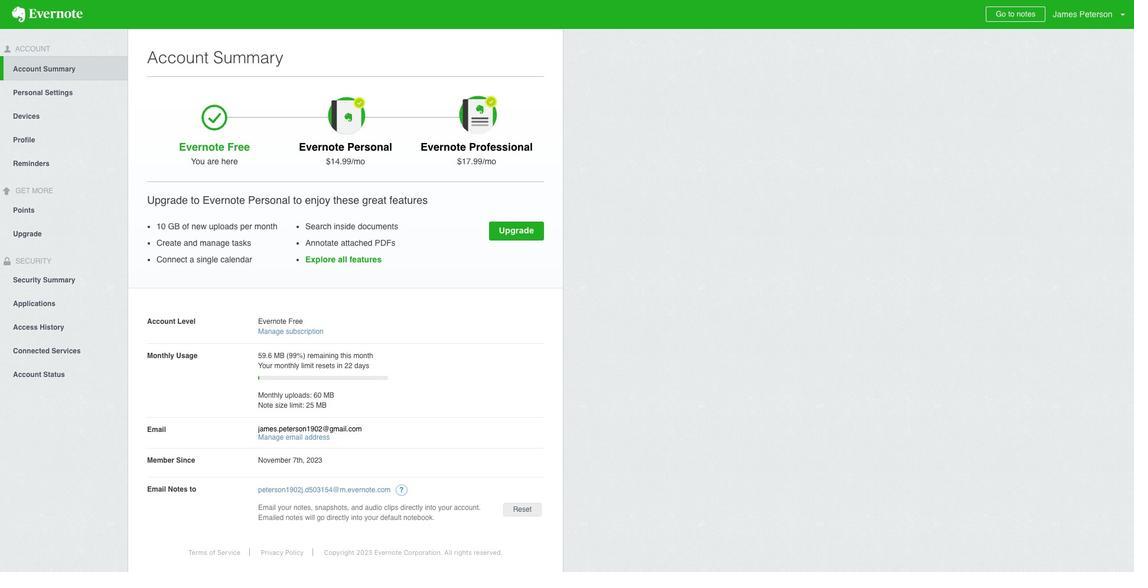 Task type: describe. For each thing, give the bounding box(es) containing it.
0 vertical spatial month
[[255, 222, 278, 231]]

new
[[192, 222, 207, 231]]

your
[[258, 362, 273, 370]]

upgrade to evernote personal to enjoy these great features
[[147, 194, 428, 206]]

connected
[[13, 347, 50, 355]]

size
[[275, 401, 288, 410]]

are
[[207, 157, 219, 166]]

account status
[[13, 371, 65, 379]]

explore all features link
[[306, 255, 382, 264]]

free for evernote free manage subscription
[[289, 317, 303, 326]]

1 horizontal spatial upgrade
[[147, 194, 188, 206]]

settings
[[45, 89, 73, 97]]

here
[[222, 157, 238, 166]]

0 horizontal spatial upgrade
[[13, 230, 42, 238]]

pdfs
[[375, 238, 396, 248]]

account level
[[147, 317, 196, 326]]

2 horizontal spatial your
[[439, 504, 452, 512]]

snapshots,
[[315, 504, 349, 512]]

go
[[317, 514, 325, 522]]

explore all features
[[306, 255, 382, 264]]

great
[[362, 194, 387, 206]]

account summary link
[[4, 56, 128, 80]]

address
[[305, 433, 330, 442]]

all
[[338, 255, 347, 264]]

emailed
[[258, 514, 284, 522]]

1 horizontal spatial 2023
[[357, 549, 373, 556]]

month inside 59.6 mb (99%) remaining this month your monthly limit resets in 22 days
[[354, 352, 373, 360]]

1 vertical spatial of
[[209, 549, 216, 556]]

summary for account summary link
[[43, 65, 76, 73]]

single
[[197, 255, 218, 264]]

and inside email your notes, snapshots, and audio clips directly into your account. emailed notes will go directly into your default notebook.
[[351, 504, 363, 512]]

november 7th, 2023
[[258, 456, 323, 465]]

default
[[381, 514, 402, 522]]

applications link
[[0, 292, 128, 315]]

0 vertical spatial features
[[390, 194, 428, 206]]

notebook.
[[404, 514, 435, 522]]

notes,
[[294, 504, 313, 512]]

corporation.
[[404, 549, 443, 556]]

manage inside james.peterson1902@gmail.com manage email address
[[258, 433, 284, 442]]

james.peterson1902@gmail.com
[[258, 425, 362, 433]]

59.6 mb (99%) remaining this month your monthly limit resets in 22 days
[[258, 352, 373, 370]]

monthly usage
[[147, 352, 198, 360]]

1 vertical spatial features
[[350, 255, 382, 264]]

to inside go to notes link
[[1009, 9, 1015, 18]]

points
[[13, 206, 35, 214]]

gb
[[168, 222, 180, 231]]

connected services
[[13, 347, 81, 355]]

go to notes
[[997, 9, 1036, 18]]

evernote free you are here
[[179, 141, 250, 166]]

(99%)
[[287, 352, 306, 360]]

create
[[157, 238, 181, 248]]

devices link
[[0, 104, 128, 128]]

james peterson
[[1054, 9, 1113, 19]]

policy
[[285, 549, 304, 556]]

free for evernote free you are here
[[228, 141, 250, 153]]

monthly
[[275, 362, 299, 370]]

summary for security summary link
[[43, 276, 75, 285]]

evernote for evernote professional $17.99/ mo
[[421, 141, 466, 153]]

tasks
[[232, 238, 251, 248]]

access history link
[[0, 315, 128, 339]]

rights
[[454, 549, 472, 556]]

manage email address link
[[258, 433, 330, 442]]

0 horizontal spatial 2023
[[307, 456, 323, 465]]

status
[[43, 371, 65, 379]]

documents
[[358, 222, 399, 231]]

$14.99/
[[326, 157, 354, 166]]

all
[[445, 549, 452, 556]]

james
[[1054, 9, 1078, 19]]

resets
[[316, 362, 335, 370]]

november
[[258, 456, 291, 465]]

access history
[[13, 324, 64, 332]]

reminders link
[[0, 151, 128, 175]]

notes
[[168, 485, 188, 494]]

in
[[337, 362, 343, 370]]

evernote free manage subscription
[[258, 317, 324, 336]]

account inside account summary link
[[13, 65, 41, 73]]

james.peterson1902@gmail.com manage email address
[[258, 425, 362, 442]]

remaining
[[308, 352, 339, 360]]

peterson
[[1080, 9, 1113, 19]]

account.
[[454, 504, 481, 512]]

mo for personal
[[354, 157, 365, 166]]

you
[[191, 157, 205, 166]]

get
[[16, 187, 30, 195]]

annotate attached pdfs
[[306, 238, 396, 248]]

?
[[400, 486, 404, 494]]

go to notes link
[[987, 7, 1046, 22]]

60
[[314, 391, 322, 400]]

create and manage tasks
[[157, 238, 251, 248]]

mb inside 59.6 mb (99%) remaining this month your monthly limit resets in 22 days
[[274, 352, 285, 360]]

per
[[240, 222, 252, 231]]

terms of service
[[188, 549, 241, 556]]

2 vertical spatial personal
[[248, 194, 290, 206]]

limit:
[[290, 401, 304, 410]]

monthly for monthly usage
[[147, 352, 174, 360]]

subscription
[[286, 327, 324, 336]]



Task type: vqa. For each thing, say whether or not it's contained in the screenshot.
Free corresponding to Evernote Free Manage subscription
yes



Task type: locate. For each thing, give the bounding box(es) containing it.
your up emailed
[[278, 504, 292, 512]]

0 horizontal spatial directly
[[327, 514, 349, 522]]

email inside email your notes, snapshots, and audio clips directly into your account. emailed notes will go directly into your default notebook.
[[258, 504, 276, 512]]

1 manage from the top
[[258, 327, 284, 336]]

to
[[1009, 9, 1015, 18], [191, 194, 200, 206], [293, 194, 302, 206], [190, 485, 196, 494]]

privacy
[[261, 549, 284, 556]]

1 vertical spatial directly
[[327, 514, 349, 522]]

evernote down the default
[[375, 549, 402, 556]]

copyright 2023 evernote corporation. all rights reserved.
[[324, 549, 503, 556]]

month up days
[[354, 352, 373, 360]]

privacy policy
[[261, 549, 304, 556]]

evernote inside evernote free you are here
[[179, 141, 225, 153]]

manage up 59.6
[[258, 327, 284, 336]]

profile link
[[0, 128, 128, 151]]

free up "here"
[[228, 141, 250, 153]]

upgrade
[[147, 194, 188, 206], [499, 225, 534, 235], [13, 230, 42, 238]]

0 vertical spatial free
[[228, 141, 250, 153]]

applications
[[13, 300, 56, 308]]

calendar
[[221, 255, 252, 264]]

0 horizontal spatial into
[[351, 514, 363, 522]]

0 horizontal spatial and
[[184, 238, 198, 248]]

personal up per
[[248, 194, 290, 206]]

connected services link
[[0, 339, 128, 363]]

0 horizontal spatial personal
[[13, 89, 43, 97]]

personal settings
[[13, 89, 73, 97]]

into left the default
[[351, 514, 363, 522]]

1 vertical spatial personal
[[348, 141, 393, 153]]

email for email your notes, snapshots, and audio clips directly into your account. emailed notes will go directly into your default notebook.
[[258, 504, 276, 512]]

1 vertical spatial security
[[13, 276, 41, 285]]

personal
[[13, 89, 43, 97], [348, 141, 393, 153], [248, 194, 290, 206]]

0 vertical spatial and
[[184, 238, 198, 248]]

1 vertical spatial email
[[147, 485, 166, 494]]

account status link
[[0, 363, 128, 386]]

security summary
[[13, 276, 75, 285]]

free inside evernote free manage subscription
[[289, 317, 303, 326]]

0 vertical spatial monthly
[[147, 352, 174, 360]]

0 horizontal spatial account summary
[[13, 65, 76, 73]]

email your notes, snapshots, and audio clips directly into your account. emailed notes will go directly into your default notebook.
[[258, 504, 481, 522]]

monthly up 'note'
[[258, 391, 283, 400]]

0 vertical spatial email
[[147, 426, 166, 434]]

0 vertical spatial of
[[182, 222, 189, 231]]

email
[[286, 433, 303, 442]]

email notes to
[[147, 485, 196, 494]]

monthly inside monthly uploads: 60 mb note size limit: 25 mb
[[258, 391, 283, 400]]

1 horizontal spatial free
[[289, 317, 303, 326]]

mo down professional
[[485, 157, 497, 166]]

mo up these
[[354, 157, 365, 166]]

devices
[[13, 112, 40, 120]]

evernote up manage subscription link
[[258, 317, 287, 326]]

audio
[[365, 504, 383, 512]]

inside
[[334, 222, 356, 231]]

None submit
[[503, 503, 542, 517]]

uploads
[[209, 222, 238, 231]]

1 vertical spatial free
[[289, 317, 303, 326]]

notes down notes,
[[286, 514, 303, 522]]

member
[[147, 456, 174, 465]]

1 horizontal spatial upgrade link
[[489, 221, 544, 240]]

1 horizontal spatial account summary
[[147, 48, 284, 67]]

and up a
[[184, 238, 198, 248]]

go
[[997, 9, 1007, 18]]

professional
[[469, 141, 533, 153]]

1 horizontal spatial notes
[[1017, 9, 1036, 18]]

0 horizontal spatial free
[[228, 141, 250, 153]]

to left "enjoy"
[[293, 194, 302, 206]]

mb right 60
[[324, 391, 334, 400]]

reserved.
[[474, 549, 503, 556]]

2 horizontal spatial personal
[[348, 141, 393, 153]]

1 horizontal spatial into
[[425, 504, 437, 512]]

services
[[52, 347, 81, 355]]

monthly uploads: 60 mb note size limit: 25 mb
[[258, 391, 334, 410]]

1 horizontal spatial monthly
[[258, 391, 283, 400]]

directly
[[401, 504, 423, 512], [327, 514, 349, 522]]

1 mo from the left
[[354, 157, 365, 166]]

email up member at left
[[147, 426, 166, 434]]

evernote inside "evernote personal $14.99/ mo"
[[299, 141, 345, 153]]

0 vertical spatial directly
[[401, 504, 423, 512]]

0 horizontal spatial your
[[278, 504, 292, 512]]

2 vertical spatial email
[[258, 504, 276, 512]]

1 horizontal spatial features
[[390, 194, 428, 206]]

manage inside evernote free manage subscription
[[258, 327, 284, 336]]

2023 right copyright at bottom
[[357, 549, 373, 556]]

mo inside evernote professional $17.99/ mo
[[485, 157, 497, 166]]

access
[[13, 324, 38, 332]]

mb up monthly
[[274, 352, 285, 360]]

security for security summary
[[13, 276, 41, 285]]

0 vertical spatial into
[[425, 504, 437, 512]]

1 horizontal spatial directly
[[401, 504, 423, 512]]

security summary link
[[0, 268, 128, 292]]

account summary inside account summary link
[[13, 65, 76, 73]]

1 horizontal spatial personal
[[248, 194, 290, 206]]

of right 'gb'
[[182, 222, 189, 231]]

free
[[228, 141, 250, 153], [289, 317, 303, 326]]

1 vertical spatial notes
[[286, 514, 303, 522]]

evernote image
[[0, 7, 95, 22]]

to right the notes
[[190, 485, 196, 494]]

mo inside "evernote personal $14.99/ mo"
[[354, 157, 365, 166]]

1 horizontal spatial and
[[351, 504, 363, 512]]

evernote inside evernote free manage subscription
[[258, 317, 287, 326]]

monthly left usage
[[147, 352, 174, 360]]

directly down 'snapshots,'
[[327, 514, 349, 522]]

get more
[[14, 187, 53, 195]]

security for security
[[14, 257, 51, 265]]

and left "audio"
[[351, 504, 363, 512]]

account summary
[[147, 48, 284, 67], [13, 65, 76, 73]]

evernote for evernote personal $14.99/ mo
[[299, 141, 345, 153]]

0 vertical spatial personal
[[13, 89, 43, 97]]

1 horizontal spatial of
[[209, 549, 216, 556]]

1 vertical spatial into
[[351, 514, 363, 522]]

directly up notebook.
[[401, 504, 423, 512]]

features right great
[[390, 194, 428, 206]]

account
[[14, 45, 50, 53], [147, 48, 209, 67], [13, 65, 41, 73], [147, 317, 176, 326], [13, 371, 41, 379]]

monthly for monthly uploads: 60 mb note size limit: 25 mb
[[258, 391, 283, 400]]

0 horizontal spatial upgrade link
[[0, 221, 128, 245]]

to up "new"
[[191, 194, 200, 206]]

email left the notes
[[147, 485, 166, 494]]

2 vertical spatial mb
[[316, 401, 327, 410]]

email up emailed
[[258, 504, 276, 512]]

evernote for evernote free manage subscription
[[258, 317, 287, 326]]

0 horizontal spatial notes
[[286, 514, 303, 522]]

these
[[333, 194, 360, 206]]

evernote link
[[0, 0, 95, 29]]

email for email
[[147, 426, 166, 434]]

security up applications
[[13, 276, 41, 285]]

personal inside "evernote personal $14.99/ mo"
[[348, 141, 393, 153]]

account inside account status link
[[13, 371, 41, 379]]

uploads:
[[285, 391, 312, 400]]

2 horizontal spatial upgrade
[[499, 225, 534, 235]]

evernote inside evernote professional $17.99/ mo
[[421, 141, 466, 153]]

0 horizontal spatial of
[[182, 222, 189, 231]]

mb down 60
[[316, 401, 327, 410]]

features down attached
[[350, 255, 382, 264]]

22
[[345, 362, 353, 370]]

month right per
[[255, 222, 278, 231]]

your left account.
[[439, 504, 452, 512]]

personal up the devices
[[13, 89, 43, 97]]

this
[[341, 352, 352, 360]]

clips
[[384, 504, 399, 512]]

level
[[178, 317, 196, 326]]

59.6
[[258, 352, 272, 360]]

0 horizontal spatial features
[[350, 255, 382, 264]]

1 vertical spatial 2023
[[357, 549, 373, 556]]

2023 right the 7th,
[[307, 456, 323, 465]]

1 horizontal spatial your
[[365, 514, 379, 522]]

evernote
[[179, 141, 225, 153], [299, 141, 345, 153], [421, 141, 466, 153], [203, 194, 245, 206], [258, 317, 287, 326], [375, 549, 402, 556]]

service
[[217, 549, 241, 556]]

1 vertical spatial month
[[354, 352, 373, 360]]

security
[[14, 257, 51, 265], [13, 276, 41, 285]]

reminders
[[13, 159, 50, 168]]

personal up $14.99/
[[348, 141, 393, 153]]

search
[[306, 222, 332, 231]]

features
[[390, 194, 428, 206], [350, 255, 382, 264]]

mb
[[274, 352, 285, 360], [324, 391, 334, 400], [316, 401, 327, 410]]

1 vertical spatial and
[[351, 504, 363, 512]]

mo for professional
[[485, 157, 497, 166]]

usage
[[176, 352, 198, 360]]

manage
[[258, 327, 284, 336], [258, 433, 284, 442]]

evernote for evernote free you are here
[[179, 141, 225, 153]]

0 horizontal spatial month
[[255, 222, 278, 231]]

evernote up the $17.99/
[[421, 141, 466, 153]]

evernote up 'uploads'
[[203, 194, 245, 206]]

manage left "email"
[[258, 433, 284, 442]]

personal settings link
[[0, 80, 128, 104]]

member since
[[147, 456, 195, 465]]

email for email notes to
[[147, 485, 166, 494]]

connect a single calendar
[[157, 255, 252, 264]]

james peterson link
[[1051, 0, 1135, 29]]

0 vertical spatial notes
[[1017, 9, 1036, 18]]

0 vertical spatial mb
[[274, 352, 285, 360]]

enjoy
[[305, 194, 331, 206]]

1 upgrade link from the left
[[489, 221, 544, 240]]

0 vertical spatial security
[[14, 257, 51, 265]]

connect
[[157, 255, 187, 264]]

terms
[[188, 549, 207, 556]]

of
[[182, 222, 189, 231], [209, 549, 216, 556]]

copyright
[[324, 549, 355, 556]]

of right terms
[[209, 549, 216, 556]]

1 vertical spatial monthly
[[258, 391, 283, 400]]

security up security summary
[[14, 257, 51, 265]]

since
[[176, 456, 195, 465]]

email
[[147, 426, 166, 434], [147, 485, 166, 494], [258, 504, 276, 512]]

search inside documents
[[306, 222, 399, 231]]

peterson1902j.d503154@m.evernote.com
[[258, 486, 391, 494]]

1 horizontal spatial month
[[354, 352, 373, 360]]

0 horizontal spatial monthly
[[147, 352, 174, 360]]

1 vertical spatial mb
[[324, 391, 334, 400]]

2 mo from the left
[[485, 157, 497, 166]]

annotate
[[306, 238, 339, 248]]

upgrade link
[[489, 221, 544, 240], [0, 221, 128, 245]]

notes inside email your notes, snapshots, and audio clips directly into your account. emailed notes will go directly into your default notebook.
[[286, 514, 303, 522]]

free up manage subscription link
[[289, 317, 303, 326]]

0 horizontal spatial mo
[[354, 157, 365, 166]]

free inside evernote free you are here
[[228, 141, 250, 153]]

your down "audio"
[[365, 514, 379, 522]]

manage subscription link
[[258, 327, 324, 336]]

1 vertical spatial manage
[[258, 433, 284, 442]]

0 vertical spatial manage
[[258, 327, 284, 336]]

more
[[32, 187, 53, 195]]

2 manage from the top
[[258, 433, 284, 442]]

0 vertical spatial 2023
[[307, 456, 323, 465]]

to right go
[[1009, 9, 1015, 18]]

25
[[306, 401, 314, 410]]

1 horizontal spatial mo
[[485, 157, 497, 166]]

your
[[278, 504, 292, 512], [439, 504, 452, 512], [365, 514, 379, 522]]

evernote up you
[[179, 141, 225, 153]]

into up notebook.
[[425, 504, 437, 512]]

evernote personal $14.99/ mo
[[299, 141, 393, 166]]

notes right go
[[1017, 9, 1036, 18]]

evernote up $14.99/
[[299, 141, 345, 153]]

points link
[[0, 198, 128, 221]]

2 upgrade link from the left
[[0, 221, 128, 245]]



